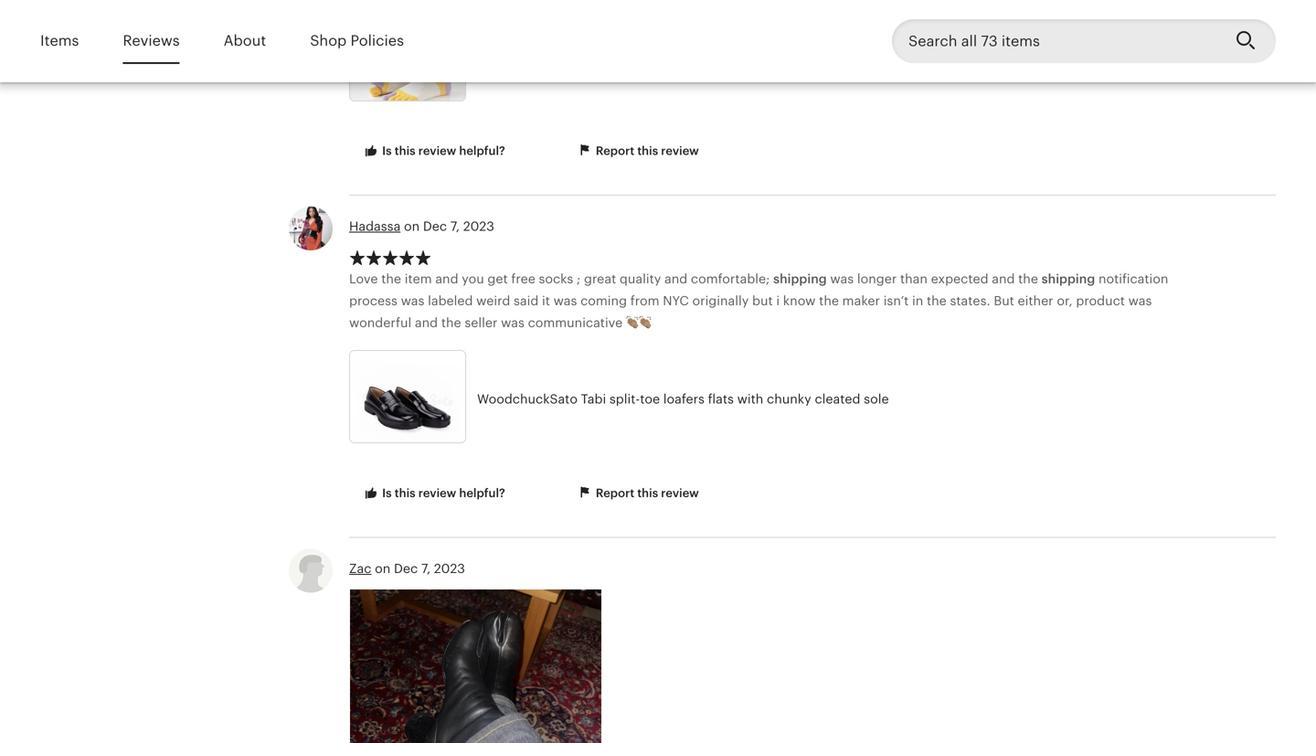 Task type: vqa. For each thing, say whether or not it's contained in the screenshot.
7, related to Zac on Dec 7, 2023
yes



Task type: locate. For each thing, give the bounding box(es) containing it.
7, up labeled
[[450, 219, 460, 234]]

;
[[577, 272, 581, 286]]

0 vertical spatial is
[[382, 144, 392, 158]]

and up nyc
[[664, 272, 687, 286]]

hadassa on dec 7, 2023
[[349, 219, 494, 234]]

woodchucksato tabi split-toe loafers flats with chunky cleated sole link
[[349, 350, 1071, 448]]

in
[[912, 293, 923, 308]]

and up labeled
[[435, 272, 458, 286]]

is this review helpful? up zac on dec 7, 2023
[[379, 486, 505, 500]]

is this review helpful? button up zac on dec 7, 2023
[[349, 476, 519, 510]]

on for hadassa
[[404, 219, 420, 234]]

was down 'notification'
[[1128, 293, 1152, 308]]

0 vertical spatial dec
[[423, 219, 447, 234]]

report this review button
[[563, 134, 713, 168], [563, 476, 713, 510]]

1 is from the top
[[382, 144, 392, 158]]

notification
[[1098, 272, 1168, 286]]

hadassa link
[[349, 219, 401, 234]]

1 vertical spatial on
[[375, 561, 390, 576]]

dec up the item
[[423, 219, 447, 234]]

zac added a photo of their purchase image
[[350, 589, 601, 743]]

1 horizontal spatial on
[[404, 219, 420, 234]]

and
[[435, 272, 458, 286], [664, 272, 687, 286], [992, 272, 1015, 286], [415, 315, 438, 330]]

0 vertical spatial is this review helpful?
[[379, 144, 505, 158]]

0 horizontal spatial 7,
[[421, 561, 431, 576]]

communicative
[[528, 315, 623, 330]]

from
[[630, 293, 659, 308]]

tabi
[[581, 392, 606, 406]]

1 vertical spatial 7,
[[421, 561, 431, 576]]

is this review helpful? up hadassa on dec 7, 2023
[[379, 144, 505, 158]]

1 report from the top
[[596, 144, 634, 158]]

0 vertical spatial report
[[596, 144, 634, 158]]

1 horizontal spatial 7,
[[450, 219, 460, 234]]

1 vertical spatial report this review
[[593, 486, 699, 500]]

shipping up know on the right of page
[[773, 272, 827, 286]]

0 vertical spatial helpful?
[[459, 144, 505, 158]]

quality
[[620, 272, 661, 286]]

helpful?
[[459, 144, 505, 158], [459, 486, 505, 500]]

1 horizontal spatial dec
[[423, 219, 447, 234]]

1 horizontal spatial shipping
[[1042, 272, 1095, 286]]

is
[[382, 144, 392, 158], [382, 486, 392, 500]]

nyc
[[663, 293, 689, 308]]

0 horizontal spatial on
[[375, 561, 390, 576]]

great
[[584, 272, 616, 286]]

zac link
[[349, 561, 371, 576]]

is this review helpful? button
[[349, 134, 519, 168], [349, 476, 519, 510]]

on
[[404, 219, 420, 234], [375, 561, 390, 576]]

2023
[[463, 219, 494, 234], [434, 561, 465, 576]]

1 report this review from the top
[[593, 144, 699, 158]]

2023 right zac link
[[434, 561, 465, 576]]

0 horizontal spatial dec
[[394, 561, 418, 576]]

the left the item
[[381, 272, 401, 286]]

about link
[[224, 20, 266, 62]]

the
[[381, 272, 401, 286], [1018, 272, 1038, 286], [819, 293, 839, 308], [927, 293, 947, 308], [441, 315, 461, 330]]

this
[[395, 144, 415, 158], [637, 144, 658, 158], [395, 486, 415, 500], [637, 486, 658, 500]]

1 vertical spatial helpful?
[[459, 486, 505, 500]]

was
[[830, 272, 854, 286], [401, 293, 424, 308], [553, 293, 577, 308], [1128, 293, 1152, 308], [501, 315, 524, 330]]

0 vertical spatial is this review helpful? button
[[349, 134, 519, 168]]

flats
[[708, 392, 734, 406]]

dec right zac link
[[394, 561, 418, 576]]

0 vertical spatial 2023
[[463, 219, 494, 234]]

review
[[418, 144, 456, 158], [661, 144, 699, 158], [418, 486, 456, 500], [661, 486, 699, 500]]

1 vertical spatial 2023
[[434, 561, 465, 576]]

1 vertical spatial is
[[382, 486, 392, 500]]

2023 up you
[[463, 219, 494, 234]]

1 vertical spatial report this review button
[[563, 476, 713, 510]]

items
[[40, 33, 79, 49]]

1 helpful? from the top
[[459, 144, 505, 158]]

woodchucksato tabi split-toe loafers flats with chunky cleated sole
[[477, 392, 889, 406]]

is this review helpful?
[[379, 144, 505, 158], [379, 486, 505, 500]]

on right the hadassa
[[404, 219, 420, 234]]

1 vertical spatial report
[[596, 486, 634, 500]]

is up hadassa link
[[382, 144, 392, 158]]

zac
[[349, 561, 371, 576]]

than
[[900, 272, 928, 286]]

is this review helpful? button up hadassa on dec 7, 2023
[[349, 134, 519, 168]]

shipping
[[773, 272, 827, 286], [1042, 272, 1095, 286]]

originally
[[692, 293, 749, 308]]

2 report this review button from the top
[[563, 476, 713, 510]]

0 horizontal spatial shipping
[[773, 272, 827, 286]]

shop policies
[[310, 33, 404, 49]]

1 vertical spatial dec
[[394, 561, 418, 576]]

1 is this review helpful? button from the top
[[349, 134, 519, 168]]

on right zac at the bottom of page
[[375, 561, 390, 576]]

report this review
[[593, 144, 699, 158], [593, 486, 699, 500]]

and up but
[[992, 272, 1015, 286]]

report
[[596, 144, 634, 158], [596, 486, 634, 500]]

7,
[[450, 219, 460, 234], [421, 561, 431, 576]]

7, right zac link
[[421, 561, 431, 576]]

this for is this review helpful? "button" corresponding to first report this review button from the bottom
[[395, 486, 415, 500]]

0 vertical spatial report this review button
[[563, 134, 713, 168]]

0 vertical spatial on
[[404, 219, 420, 234]]

seller
[[465, 315, 498, 330]]

the down labeled
[[441, 315, 461, 330]]

0 vertical spatial report this review
[[593, 144, 699, 158]]

dec for zac
[[394, 561, 418, 576]]

labeled
[[428, 293, 473, 308]]

shipping up "or,"
[[1042, 272, 1095, 286]]

2 is this review helpful? button from the top
[[349, 476, 519, 510]]

items link
[[40, 20, 79, 62]]

2 is from the top
[[382, 486, 392, 500]]

reviews
[[123, 33, 180, 49]]

chunky
[[767, 392, 811, 406]]

item
[[405, 272, 432, 286]]

and down labeled
[[415, 315, 438, 330]]

toe
[[640, 392, 660, 406]]

wonderful
[[349, 315, 411, 330]]

was down the item
[[401, 293, 424, 308]]

but
[[752, 293, 773, 308]]

socks
[[539, 272, 573, 286]]

this for first report this review button from the bottom
[[637, 486, 658, 500]]

1 vertical spatial is this review helpful?
[[379, 486, 505, 500]]

0 vertical spatial 7,
[[450, 219, 460, 234]]

on for zac
[[375, 561, 390, 576]]

1 vertical spatial is this review helpful? button
[[349, 476, 519, 510]]

is up zac on dec 7, 2023
[[382, 486, 392, 500]]

dec
[[423, 219, 447, 234], [394, 561, 418, 576]]

states.
[[950, 293, 990, 308]]



Task type: describe. For each thing, give the bounding box(es) containing it.
with
[[737, 392, 763, 406]]

know
[[783, 293, 816, 308]]

policies
[[350, 33, 404, 49]]

this for first report this review button from the top of the page is this review helpful? "button"
[[395, 144, 415, 158]]

comfortable;
[[691, 272, 770, 286]]

love
[[349, 272, 378, 286]]

was up maker
[[830, 272, 854, 286]]

split-
[[609, 392, 640, 406]]

expected
[[931, 272, 988, 286]]

👏🏽👏🏽
[[626, 315, 652, 330]]

zac on dec 7, 2023
[[349, 561, 465, 576]]

2023 for hadassa on dec 7, 2023
[[463, 219, 494, 234]]

is for first report this review button from the bottom
[[382, 486, 392, 500]]

longer
[[857, 272, 897, 286]]

2 report this review from the top
[[593, 486, 699, 500]]

1 report this review button from the top
[[563, 134, 713, 168]]

said
[[514, 293, 539, 308]]

love the item and you get free socks ; great quality and comfortable; shipping was longer than expected and the shipping
[[349, 272, 1095, 286]]

2 shipping from the left
[[1042, 272, 1095, 286]]

was right 'it'
[[553, 293, 577, 308]]

you
[[462, 272, 484, 286]]

is for first report this review button from the top of the page
[[382, 144, 392, 158]]

get
[[487, 272, 508, 286]]

2 helpful? from the top
[[459, 486, 505, 500]]

product
[[1076, 293, 1125, 308]]

dec for hadassa
[[423, 219, 447, 234]]

woodchucksato
[[477, 392, 578, 406]]

7, for zac on dec 7, 2023
[[421, 561, 431, 576]]

cleated
[[815, 392, 860, 406]]

shop
[[310, 33, 347, 49]]

isn't
[[883, 293, 909, 308]]

Search all 73 items text field
[[892, 19, 1221, 63]]

or,
[[1057, 293, 1073, 308]]

1 shipping from the left
[[773, 272, 827, 286]]

is this review helpful? button for first report this review button from the bottom
[[349, 476, 519, 510]]

weird
[[476, 293, 510, 308]]

the right know on the right of page
[[819, 293, 839, 308]]

2 report from the top
[[596, 486, 634, 500]]

about
[[224, 33, 266, 49]]

either
[[1018, 293, 1053, 308]]

hadassa
[[349, 219, 401, 234]]

free
[[511, 272, 535, 286]]

2 is this review helpful? from the top
[[379, 486, 505, 500]]

this for first report this review button from the top of the page
[[637, 144, 658, 158]]

loafers
[[663, 392, 705, 406]]

the up either
[[1018, 272, 1038, 286]]

was down said
[[501, 315, 524, 330]]

1 is this review helpful? from the top
[[379, 144, 505, 158]]

but
[[994, 293, 1014, 308]]

7, for hadassa on dec 7, 2023
[[450, 219, 460, 234]]

is this review helpful? button for first report this review button from the top of the page
[[349, 134, 519, 168]]

sole
[[864, 392, 889, 406]]

shop policies link
[[310, 20, 404, 62]]

coming
[[580, 293, 627, 308]]

it
[[542, 293, 550, 308]]

notification process was labeled weird said it was coming from nyc originally but i know the maker isn't in  the states. but either or, product was wonderful and the seller was communicative 👏🏽👏🏽
[[349, 272, 1168, 330]]

process
[[349, 293, 397, 308]]

2023 for zac on dec 7, 2023
[[434, 561, 465, 576]]

maker
[[842, 293, 880, 308]]

the right in
[[927, 293, 947, 308]]

reviews link
[[123, 20, 180, 62]]

and inside notification process was labeled weird said it was coming from nyc originally but i know the maker isn't in  the states. but either or, product was wonderful and the seller was communicative 👏🏽👏🏽
[[415, 315, 438, 330]]

i
[[776, 293, 780, 308]]



